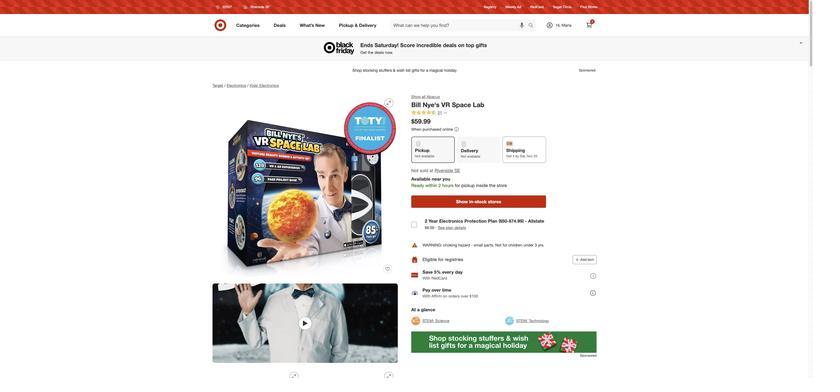 Task type: locate. For each thing, give the bounding box(es) containing it.
maria
[[562, 23, 572, 28]]

1 vertical spatial for
[[503, 243, 508, 248]]

0 horizontal spatial delivery
[[359, 22, 377, 28]]

registry link
[[484, 5, 497, 9]]

0 horizontal spatial se
[[266, 5, 270, 9]]

1 vertical spatial 2
[[425, 219, 428, 224]]

2 down near
[[439, 183, 441, 189]]

0 vertical spatial target
[[553, 5, 562, 9]]

1 horizontal spatial for
[[455, 183, 460, 189]]

1 horizontal spatial redcard
[[531, 5, 544, 9]]

/
[[225, 83, 226, 88], [248, 83, 249, 88]]

target circle link
[[553, 5, 572, 9]]

deals left now.
[[375, 50, 384, 55]]

0 vertical spatial the
[[368, 50, 374, 55]]

bill nye&#39;s vr space lab, 3 of 10 image
[[213, 368, 303, 379]]

plan
[[446, 226, 454, 230]]

0 vertical spatial redcard
[[531, 5, 544, 9]]

on left top
[[459, 42, 465, 48]]

1 vertical spatial get
[[507, 154, 512, 159]]

see
[[438, 226, 445, 230]]

get left it
[[507, 154, 512, 159]]

0 vertical spatial 3
[[592, 20, 594, 23]]

stem: left technology
[[517, 319, 528, 324]]

0 horizontal spatial target
[[213, 83, 223, 88]]

stem: inside button
[[423, 319, 434, 324]]

3 left yrs.
[[535, 243, 537, 248]]

redcard
[[531, 5, 544, 9], [432, 276, 447, 281]]

0 horizontal spatial the
[[368, 50, 374, 55]]

1 horizontal spatial delivery
[[461, 148, 479, 154]]

1 horizontal spatial 2
[[439, 183, 441, 189]]

target
[[553, 5, 562, 9], [213, 83, 223, 88]]

not up sold
[[415, 154, 421, 159]]

over left $100
[[461, 294, 469, 299]]

with inside save 5% every day with redcard
[[423, 276, 431, 281]]

the down ends
[[368, 50, 374, 55]]

delivery not available
[[461, 148, 481, 159]]

save
[[423, 270, 433, 276]]

- right $74.99)
[[525, 219, 527, 224]]

stem: inside button
[[517, 319, 528, 324]]

1 vertical spatial deals
[[375, 50, 384, 55]]

0 horizontal spatial available
[[422, 154, 435, 159]]

2 stem: from the left
[[517, 319, 528, 324]]

get inside ends saturday! score incredible deals on top gifts get the deals now.
[[361, 50, 367, 55]]

0 horizontal spatial redcard
[[432, 276, 447, 281]]

shipping
[[507, 148, 525, 154]]

0 vertical spatial with
[[423, 276, 431, 281]]

weekly ad
[[506, 5, 522, 9]]

0 vertical spatial for
[[455, 183, 460, 189]]

electronics for target
[[227, 83, 246, 88]]

2 inside available near you ready within 2 hours for pickup inside the store
[[439, 183, 441, 189]]

0 vertical spatial get
[[361, 50, 367, 55]]

se
[[266, 5, 270, 9], [455, 168, 460, 174]]

- inside 2 year electronics protection plan ($50-$74.99) - allstate $9.00 · see plan details
[[525, 219, 527, 224]]

riverside se
[[251, 5, 270, 9]]

search
[[526, 23, 540, 29]]

not inside delivery not available
[[461, 155, 467, 159]]

0 horizontal spatial 2
[[425, 219, 428, 224]]

electronics
[[227, 83, 246, 88], [260, 83, 279, 88], [439, 219, 464, 224]]

pay
[[423, 288, 431, 294]]

new
[[316, 22, 325, 28]]

3
[[592, 20, 594, 23], [535, 243, 537, 248]]

None checkbox
[[412, 222, 417, 228]]

on inside pay over time with affirm on orders over $100
[[443, 294, 448, 299]]

1 vertical spatial the
[[490, 183, 496, 189]]

2 with from the top
[[423, 294, 431, 299]]

1 vertical spatial with
[[423, 294, 431, 299]]

pickup & delivery
[[339, 22, 377, 28]]

hazard
[[458, 243, 470, 248]]

at
[[430, 168, 434, 174]]

pickup
[[462, 183, 475, 189]]

nye's
[[423, 101, 440, 109]]

1 horizontal spatial deals
[[443, 42, 457, 48]]

save 5% every day with redcard
[[423, 270, 463, 281]]

0 horizontal spatial pickup
[[339, 22, 354, 28]]

·
[[436, 225, 437, 231]]

1 vertical spatial target
[[213, 83, 223, 88]]

target link
[[213, 83, 223, 88]]

the left store
[[490, 183, 496, 189]]

0 vertical spatial advertisement region
[[208, 64, 602, 77]]

1 horizontal spatial get
[[507, 154, 512, 159]]

delivery inside delivery not available
[[461, 148, 479, 154]]

stem: for stem: science
[[423, 319, 434, 324]]

for left children
[[503, 243, 508, 248]]

1 vertical spatial over
[[461, 294, 469, 299]]

pickup & delivery link
[[334, 19, 384, 31]]

registries
[[445, 257, 464, 263]]

it
[[513, 154, 515, 159]]

1 horizontal spatial on
[[459, 42, 465, 48]]

the
[[368, 50, 374, 55], [490, 183, 496, 189]]

not up available near you ready within 2 hours for pickup inside the store
[[461, 155, 467, 159]]

electronics inside 2 year electronics protection plan ($50-$74.99) - allstate $9.00 · see plan details
[[439, 219, 464, 224]]

redcard right ad
[[531, 5, 544, 9]]

sponsored
[[580, 354, 597, 358]]

se up available near you ready within 2 hours for pickup inside the store
[[455, 168, 460, 174]]

space
[[452, 101, 471, 109]]

/ right the "target" link
[[225, 83, 226, 88]]

0 vertical spatial 2
[[439, 183, 441, 189]]

target left circle
[[553, 5, 562, 9]]

0 horizontal spatial stem:
[[423, 319, 434, 324]]

1 horizontal spatial electronics
[[260, 83, 279, 88]]

show in-stock stores
[[456, 199, 502, 205]]

available inside delivery not available
[[468, 155, 481, 159]]

shop
[[412, 94, 421, 99]]

target for target circle
[[553, 5, 562, 9]]

stock
[[475, 199, 487, 205]]

pickup up sold
[[415, 148, 430, 154]]

riverside up you
[[435, 168, 454, 174]]

purchased
[[423, 127, 442, 132]]

deals left top
[[443, 42, 457, 48]]

1 vertical spatial delivery
[[461, 148, 479, 154]]

what's
[[300, 22, 314, 28]]

weekly ad link
[[506, 5, 522, 9]]

0 horizontal spatial /
[[225, 83, 226, 88]]

saturday!
[[375, 42, 399, 48]]

-
[[525, 219, 527, 224], [472, 243, 473, 248]]

pickup
[[339, 22, 354, 28], [415, 148, 430, 154]]

within
[[426, 183, 437, 189]]

1 horizontal spatial riverside
[[435, 168, 454, 174]]

1 horizontal spatial stem:
[[517, 319, 528, 324]]

score
[[401, 42, 415, 48]]

hi, maria
[[557, 23, 572, 28]]

warning:
[[423, 243, 442, 248]]

0 horizontal spatial over
[[432, 288, 441, 294]]

2
[[439, 183, 441, 189], [425, 219, 428, 224]]

technology
[[529, 319, 549, 324]]

electronics left kids'
[[227, 83, 246, 88]]

available
[[422, 154, 435, 159], [468, 155, 481, 159]]

electronics right kids'
[[260, 83, 279, 88]]

riverside se button
[[240, 2, 273, 12]]

1 horizontal spatial pickup
[[415, 148, 430, 154]]

on down time
[[443, 294, 448, 299]]

all
[[422, 94, 426, 99]]

0 vertical spatial on
[[459, 42, 465, 48]]

1 horizontal spatial available
[[468, 155, 481, 159]]

gifts
[[476, 42, 487, 48]]

riverside up categories link on the left top of page
[[251, 5, 265, 9]]

year
[[429, 219, 438, 224]]

available for delivery
[[468, 155, 481, 159]]

2 / from the left
[[248, 83, 249, 88]]

/ left kids'
[[248, 83, 249, 88]]

- left small
[[472, 243, 473, 248]]

under
[[524, 243, 534, 248]]

near
[[432, 177, 442, 182]]

bill nye&#39;s vr space lab, 4 of 10 image
[[308, 368, 398, 379]]

redcard down 5%
[[432, 276, 447, 281]]

1 vertical spatial on
[[443, 294, 448, 299]]

over up affirm
[[432, 288, 441, 294]]

bill nye&#39;s vr space lab, 2 of 10, play video image
[[213, 284, 398, 364]]

categories
[[237, 22, 260, 28]]

available
[[412, 177, 431, 182]]

se up deals link
[[266, 5, 270, 9]]

pickup left &
[[339, 22, 354, 28]]

25
[[534, 154, 538, 159]]

target / electronics / kids' electronics
[[213, 83, 279, 88]]

not left sold
[[412, 168, 419, 174]]

pickup not available
[[415, 148, 435, 159]]

a
[[417, 307, 420, 313]]

electronics up plan
[[439, 219, 464, 224]]

1 horizontal spatial -
[[525, 219, 527, 224]]

1 vertical spatial pickup
[[415, 148, 430, 154]]

pickup inside the pickup not available
[[415, 148, 430, 154]]

0 vertical spatial deals
[[443, 42, 457, 48]]

0 horizontal spatial riverside
[[251, 5, 265, 9]]

0 horizontal spatial electronics
[[227, 83, 246, 88]]

1 stem: from the left
[[423, 319, 434, 324]]

2 horizontal spatial electronics
[[439, 219, 464, 224]]

for for children
[[503, 243, 508, 248]]

1 vertical spatial advertisement region
[[412, 332, 597, 354]]

available inside the pickup not available
[[422, 154, 435, 159]]

advertisement region
[[208, 64, 602, 77], [412, 332, 597, 354]]

0 vertical spatial riverside
[[251, 5, 265, 9]]

1 with from the top
[[423, 276, 431, 281]]

1 horizontal spatial /
[[248, 83, 249, 88]]

1 vertical spatial riverside
[[435, 168, 454, 174]]

stem: down glance
[[423, 319, 434, 324]]

1 vertical spatial redcard
[[432, 276, 447, 281]]

What can we help you find? suggestions appear below search field
[[391, 19, 530, 31]]

0 horizontal spatial for
[[439, 257, 444, 263]]

1 vertical spatial se
[[455, 168, 460, 174]]

2 left year
[[425, 219, 428, 224]]

0 vertical spatial se
[[266, 5, 270, 9]]

science
[[436, 319, 450, 324]]

1 horizontal spatial target
[[553, 5, 562, 9]]

for inside available near you ready within 2 hours for pickup inside the store
[[455, 183, 460, 189]]

1 horizontal spatial the
[[490, 183, 496, 189]]

target circle
[[553, 5, 572, 9]]

0 horizontal spatial get
[[361, 50, 367, 55]]

add
[[581, 258, 587, 262]]

orders
[[449, 294, 460, 299]]

0 horizontal spatial -
[[472, 243, 473, 248]]

with down save
[[423, 276, 431, 281]]

0 vertical spatial pickup
[[339, 22, 354, 28]]

with down 'pay' at bottom right
[[423, 294, 431, 299]]

target left electronics link
[[213, 83, 223, 88]]

se inside riverside se dropdown button
[[266, 5, 270, 9]]

1 horizontal spatial over
[[461, 294, 469, 299]]

on inside ends saturday! score incredible deals on top gifts get the deals now.
[[459, 42, 465, 48]]

for right the "hours"
[[455, 183, 460, 189]]

for right eligible
[[439, 257, 444, 263]]

get down ends
[[361, 50, 367, 55]]

0 vertical spatial -
[[525, 219, 527, 224]]

abacus
[[427, 94, 440, 99]]

2 horizontal spatial for
[[503, 243, 508, 248]]

available for pickup
[[422, 154, 435, 159]]

show in-stock stores button
[[412, 196, 547, 208]]

image gallery element
[[213, 94, 398, 379]]

0 horizontal spatial on
[[443, 294, 448, 299]]

on
[[459, 42, 465, 48], [443, 294, 448, 299]]

3 link
[[584, 19, 596, 31]]

3 down stores
[[592, 20, 594, 23]]

with inside pay over time with affirm on orders over $100
[[423, 294, 431, 299]]

21 link
[[412, 110, 448, 117]]

0 horizontal spatial 3
[[535, 243, 537, 248]]



Task type: vqa. For each thing, say whether or not it's contained in the screenshot.
SE
yes



Task type: describe. For each thing, give the bounding box(es) containing it.
now.
[[385, 50, 393, 55]]

glance
[[421, 307, 436, 313]]

stem: science button
[[412, 315, 450, 328]]

allstate
[[528, 219, 545, 224]]

you
[[443, 177, 451, 182]]

search button
[[526, 19, 540, 33]]

plan
[[488, 219, 498, 224]]

electronics for 2
[[439, 219, 464, 224]]

redcard inside save 5% every day with redcard
[[432, 276, 447, 281]]

eligible
[[423, 257, 437, 263]]

at a glance
[[412, 307, 436, 313]]

21
[[438, 110, 442, 115]]

children
[[509, 243, 523, 248]]

deals link
[[269, 19, 293, 31]]

inside
[[476, 183, 488, 189]]

parts.
[[484, 243, 494, 248]]

ready
[[412, 183, 424, 189]]

online
[[443, 127, 453, 132]]

0 vertical spatial over
[[432, 288, 441, 294]]

deals
[[274, 22, 286, 28]]

1 horizontal spatial se
[[455, 168, 460, 174]]

1 vertical spatial -
[[472, 243, 473, 248]]

electronics link
[[227, 83, 246, 88]]

1 / from the left
[[225, 83, 226, 88]]

protection
[[465, 219, 487, 224]]

&
[[355, 22, 358, 28]]

categories link
[[232, 19, 267, 31]]

pickup for not
[[415, 148, 430, 154]]

find
[[581, 5, 588, 9]]

target for target / electronics / kids' electronics
[[213, 83, 223, 88]]

choking
[[443, 243, 457, 248]]

yrs.
[[539, 243, 545, 248]]

redcard link
[[531, 5, 544, 9]]

lab
[[473, 101, 485, 109]]

in-
[[470, 199, 475, 205]]

store
[[497, 183, 507, 189]]

details
[[455, 226, 466, 230]]

by
[[516, 154, 519, 159]]

2 vertical spatial for
[[439, 257, 444, 263]]

warning: choking hazard - small parts. not for children under 3 yrs.
[[423, 243, 545, 248]]

circle
[[563, 5, 572, 9]]

hi,
[[557, 23, 561, 28]]

92507 button
[[213, 2, 238, 12]]

ad
[[518, 5, 522, 9]]

affirm
[[432, 294, 442, 299]]

on for orders
[[443, 294, 448, 299]]

day
[[455, 270, 463, 276]]

find stores
[[581, 5, 598, 9]]

riverside se button
[[435, 168, 460, 174]]

sat,
[[520, 154, 526, 159]]

1 horizontal spatial 3
[[592, 20, 594, 23]]

registry
[[484, 5, 497, 9]]

$74.99)
[[509, 219, 524, 224]]

0 horizontal spatial deals
[[375, 50, 384, 55]]

($50-
[[499, 219, 509, 224]]

at
[[412, 307, 416, 313]]

when purchased online
[[412, 127, 453, 132]]

stem: for stem: technology
[[517, 319, 528, 324]]

kids' electronics link
[[250, 83, 279, 88]]

get inside "shipping get it by sat, nov 25"
[[507, 154, 512, 159]]

0 vertical spatial delivery
[[359, 22, 377, 28]]

pickup for &
[[339, 22, 354, 28]]

shipping get it by sat, nov 25
[[507, 148, 538, 159]]

top
[[466, 42, 475, 48]]

stores
[[488, 199, 502, 205]]

2 inside 2 year electronics protection plan ($50-$74.99) - allstate $9.00 · see plan details
[[425, 219, 428, 224]]

ends saturday! score incredible deals on top gifts get the deals now.
[[361, 42, 487, 55]]

$100
[[470, 294, 478, 299]]

stem: technology button
[[505, 315, 549, 328]]

bill
[[412, 101, 421, 109]]

the inside available near you ready within 2 hours for pickup inside the store
[[490, 183, 496, 189]]

when
[[412, 127, 422, 132]]

riverside inside dropdown button
[[251, 5, 265, 9]]

stem: technology
[[517, 319, 549, 324]]

ends
[[361, 42, 373, 48]]

for for pickup
[[455, 183, 460, 189]]

not sold at riverside se
[[412, 168, 460, 174]]

92507
[[223, 5, 232, 9]]

show
[[456, 199, 468, 205]]

on for top
[[459, 42, 465, 48]]

1 vertical spatial 3
[[535, 243, 537, 248]]

sold
[[420, 168, 429, 174]]

available near you ready within 2 hours for pickup inside the store
[[412, 177, 507, 189]]

stores
[[589, 5, 598, 9]]

what's new link
[[295, 19, 332, 31]]

not right parts.
[[496, 243, 502, 248]]

bill nye&#39;s vr space lab, 1 of 10 image
[[213, 94, 398, 280]]

the inside ends saturday! score incredible deals on top gifts get the deals now.
[[368, 50, 374, 55]]

not inside the pickup not available
[[415, 154, 421, 159]]

item
[[588, 258, 595, 262]]

5%
[[434, 270, 441, 276]]

nov
[[527, 154, 533, 159]]



